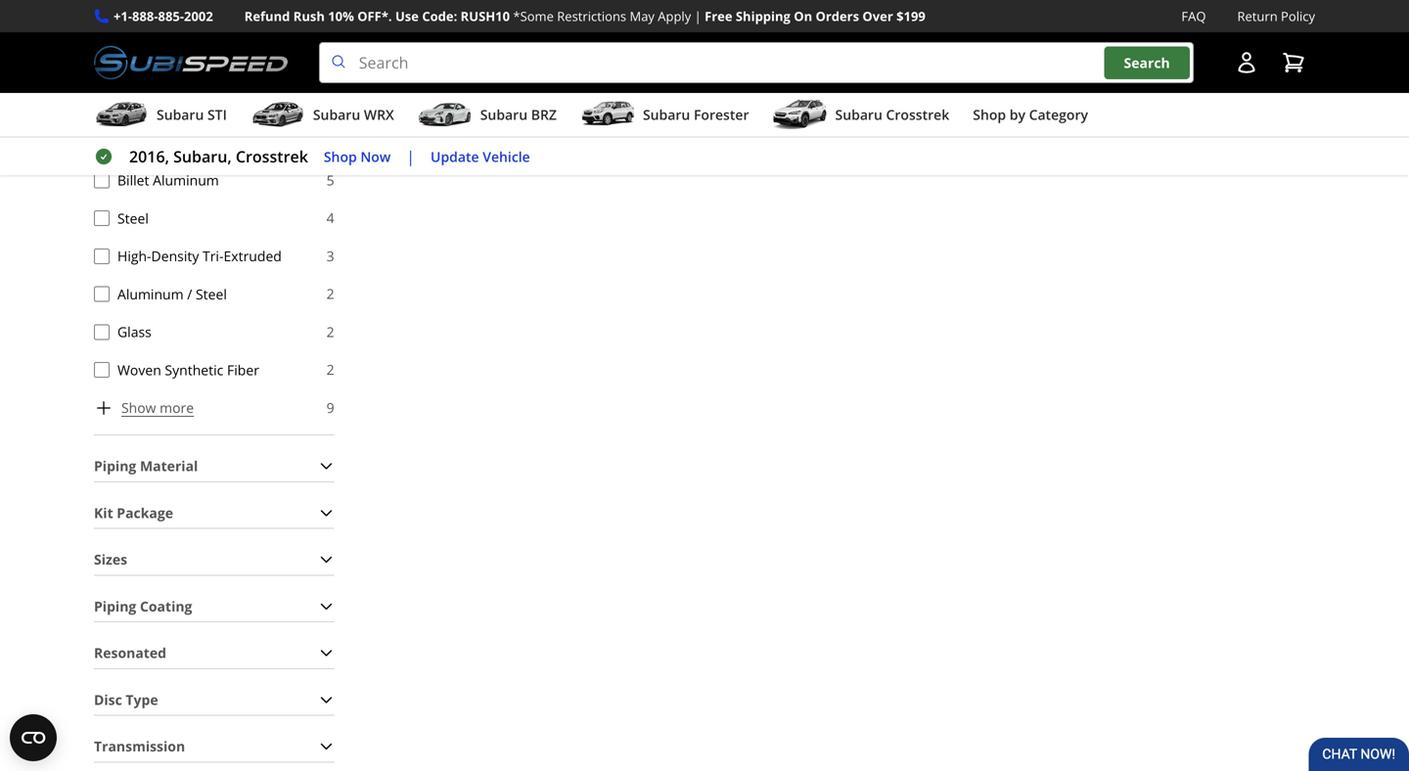 Task type: describe. For each thing, give the bounding box(es) containing it.
sizes button
[[94, 545, 334, 575]]

disc type button
[[94, 685, 334, 715]]

woven synthetic fiber
[[117, 360, 259, 379]]

piping for piping coating
[[94, 597, 136, 616]]

9
[[327, 398, 334, 417]]

on
[[794, 7, 813, 25]]

/
[[187, 285, 192, 303]]

subaru sti
[[157, 105, 227, 124]]

billet aluminum
[[117, 171, 219, 189]]

kit package button
[[94, 498, 334, 528]]

a subaru sti thumbnail image image
[[94, 100, 149, 129]]

+1-888-885-2002 link
[[114, 6, 213, 27]]

return
[[1238, 7, 1278, 25]]

a subaru wrx thumbnail image image
[[250, 100, 305, 129]]

885-
[[158, 7, 184, 25]]

2 for fiber
[[327, 360, 334, 379]]

faq link
[[1182, 6, 1206, 27]]

rush
[[293, 7, 325, 25]]

Aluminum / Steel button
[[94, 286, 110, 302]]

subaru,
[[173, 146, 232, 167]]

transmission
[[94, 737, 185, 756]]

search input field
[[319, 42, 1194, 83]]

open widget image
[[10, 715, 57, 762]]

4 for polyurethane
[[327, 19, 334, 38]]

5
[[327, 171, 334, 189]]

show more button
[[94, 397, 194, 419]]

$199
[[897, 7, 926, 25]]

aluminum / steel
[[117, 285, 227, 303]]

subaru brz button
[[418, 97, 557, 136]]

policy
[[1281, 7, 1316, 25]]

subaru for subaru crosstrek
[[835, 105, 883, 124]]

shop by category
[[973, 105, 1088, 124]]

kit
[[94, 503, 113, 522]]

use
[[395, 7, 419, 25]]

piping material button
[[94, 451, 334, 481]]

vehicle
[[483, 147, 530, 166]]

now
[[361, 147, 391, 166]]

extruded
[[224, 247, 282, 265]]

1 vertical spatial crosstrek
[[236, 146, 308, 167]]

restrictions
[[557, 7, 627, 25]]

kit package
[[94, 503, 173, 522]]

refund rush 10% off*. use code: rush10 *some restrictions may apply | free shipping on orders over $199
[[244, 7, 926, 25]]

2 for steel
[[327, 284, 334, 303]]

1 vertical spatial fiber
[[227, 360, 259, 379]]

subaru wrx button
[[250, 97, 394, 136]]

disc type
[[94, 690, 158, 709]]

888-
[[132, 7, 158, 25]]

subaru for subaru sti
[[157, 105, 204, 124]]

sizes
[[94, 550, 127, 569]]

wrx
[[364, 105, 394, 124]]

woven
[[117, 360, 161, 379]]

tri-
[[203, 247, 224, 265]]

show more
[[121, 398, 194, 417]]

Polyurethane button
[[94, 21, 110, 36]]

Woven Synthetic Fiber button
[[94, 362, 110, 378]]

resonated button
[[94, 638, 334, 668]]

carbon fiber
[[117, 95, 200, 114]]

category
[[1029, 105, 1088, 124]]

synthetic
[[165, 360, 224, 379]]

22
[[319, 133, 334, 151]]

show
[[121, 398, 156, 417]]

billet
[[117, 171, 149, 189]]

carbon
[[117, 95, 164, 114]]

0 vertical spatial |
[[695, 7, 702, 25]]

a subaru brz thumbnail image image
[[418, 100, 473, 129]]

free
[[705, 7, 733, 25]]

High-Density Tri-Extruded button
[[94, 248, 110, 264]]

10%
[[328, 7, 354, 25]]

Steel button
[[94, 210, 110, 226]]

return policy
[[1238, 7, 1316, 25]]

21
[[319, 57, 334, 75]]

by
[[1010, 105, 1026, 124]]

0 vertical spatial fiber
[[168, 95, 200, 114]]

a subaru forester thumbnail image image
[[580, 100, 635, 129]]

piping coating
[[94, 597, 192, 616]]

subaru crosstrek button
[[773, 97, 950, 136]]

off*.
[[357, 7, 392, 25]]

subaru for subaru wrx
[[313, 105, 360, 124]]

density
[[151, 247, 199, 265]]

piping coating button
[[94, 592, 334, 622]]

subaru crosstrek
[[835, 105, 950, 124]]

subaru forester
[[643, 105, 749, 124]]

Billet Aluminum button
[[94, 173, 110, 188]]



Task type: vqa. For each thing, say whether or not it's contained in the screenshot.
Subaru within the 'DROPDOWN BUTTON'
yes



Task type: locate. For each thing, give the bounding box(es) containing it.
2 4 from the top
[[327, 209, 334, 227]]

coating
[[140, 597, 192, 616]]

0 vertical spatial 2
[[327, 284, 334, 303]]

steel
[[117, 209, 149, 227], [196, 285, 227, 303]]

1 vertical spatial 4
[[327, 209, 334, 227]]

0 vertical spatial crosstrek
[[886, 105, 950, 124]]

more
[[160, 398, 194, 417]]

aluminum
[[117, 133, 184, 151], [153, 171, 219, 189], [117, 285, 184, 303]]

1 vertical spatial 2
[[327, 322, 334, 341]]

3
[[327, 247, 334, 265]]

1 vertical spatial shop
[[324, 147, 357, 166]]

crosstrek
[[886, 105, 950, 124], [236, 146, 308, 167]]

1 vertical spatial piping
[[94, 597, 136, 616]]

a subaru crosstrek thumbnail image image
[[773, 100, 828, 129]]

piping material
[[94, 457, 198, 475]]

1 piping from the top
[[94, 457, 136, 475]]

steel right the / on the left top of the page
[[196, 285, 227, 303]]

1 2 from the top
[[327, 284, 334, 303]]

aluminum for aluminum / steel
[[117, 285, 184, 303]]

high-
[[117, 247, 151, 265]]

subaru wrx
[[313, 105, 394, 124]]

1 subaru from the left
[[157, 105, 204, 124]]

may
[[630, 7, 655, 25]]

3 2 from the top
[[327, 360, 334, 379]]

refund
[[244, 7, 290, 25]]

aluminum down carbon fiber
[[117, 133, 184, 151]]

1 horizontal spatial steel
[[196, 285, 227, 303]]

shop inside dropdown button
[[973, 105, 1006, 124]]

piping up kit
[[94, 457, 136, 475]]

subaru left sti
[[157, 105, 204, 124]]

1 vertical spatial aluminum
[[153, 171, 219, 189]]

shop up 5
[[324, 147, 357, 166]]

polyurethane
[[117, 19, 203, 38]]

shop left 'by'
[[973, 105, 1006, 124]]

Plastic button
[[94, 59, 110, 74]]

subaru
[[157, 105, 204, 124], [313, 105, 360, 124], [480, 105, 528, 124], [643, 105, 690, 124], [835, 105, 883, 124]]

search
[[1124, 53, 1170, 72]]

fiber right the synthetic
[[227, 360, 259, 379]]

fiber
[[168, 95, 200, 114], [227, 360, 259, 379]]

type
[[126, 690, 158, 709]]

package
[[117, 503, 173, 522]]

| right now
[[406, 146, 415, 167]]

0 horizontal spatial fiber
[[168, 95, 200, 114]]

2
[[327, 284, 334, 303], [327, 322, 334, 341], [327, 360, 334, 379]]

1 horizontal spatial fiber
[[227, 360, 259, 379]]

subaru left forester
[[643, 105, 690, 124]]

aluminum down subaru, at the left top of page
[[153, 171, 219, 189]]

subaru left brz
[[480, 105, 528, 124]]

faq
[[1182, 7, 1206, 25]]

subaru inside "dropdown button"
[[313, 105, 360, 124]]

0 vertical spatial 4
[[327, 19, 334, 38]]

orders
[[816, 7, 859, 25]]

plastic
[[117, 57, 158, 76]]

return policy link
[[1238, 6, 1316, 27]]

2 piping from the top
[[94, 597, 136, 616]]

0 horizontal spatial |
[[406, 146, 415, 167]]

3 subaru from the left
[[480, 105, 528, 124]]

4 down 5
[[327, 209, 334, 227]]

Carbon Fiber button
[[94, 97, 110, 112]]

2016, subaru, crosstrek
[[129, 146, 308, 167]]

glass
[[117, 323, 152, 341]]

shop now
[[324, 147, 391, 166]]

shop for shop now
[[324, 147, 357, 166]]

fiber left sti
[[168, 95, 200, 114]]

0 horizontal spatial crosstrek
[[236, 146, 308, 167]]

2002
[[184, 7, 213, 25]]

code:
[[422, 7, 457, 25]]

shop by category button
[[973, 97, 1088, 136]]

resonated
[[94, 644, 166, 662]]

Aluminum button
[[94, 135, 110, 150]]

transmission button
[[94, 732, 334, 762]]

1 horizontal spatial shop
[[973, 105, 1006, 124]]

subaru for subaru forester
[[643, 105, 690, 124]]

0 vertical spatial aluminum
[[117, 133, 184, 151]]

update
[[431, 147, 479, 166]]

5 subaru from the left
[[835, 105, 883, 124]]

aluminum for aluminum
[[117, 133, 184, 151]]

4 subaru from the left
[[643, 105, 690, 124]]

subaru sti button
[[94, 97, 227, 136]]

brz
[[531, 105, 557, 124]]

1 vertical spatial |
[[406, 146, 415, 167]]

button image
[[1235, 51, 1259, 75]]

0 horizontal spatial steel
[[117, 209, 149, 227]]

*some
[[513, 7, 554, 25]]

subaru up 22
[[313, 105, 360, 124]]

4 for steel
[[327, 209, 334, 227]]

| left free
[[695, 7, 702, 25]]

shop for shop by category
[[973, 105, 1006, 124]]

crosstrek inside subaru crosstrek dropdown button
[[886, 105, 950, 124]]

subaru right a subaru crosstrek thumbnail image
[[835, 105, 883, 124]]

2 2 from the top
[[327, 322, 334, 341]]

2 vertical spatial aluminum
[[117, 285, 184, 303]]

rush10
[[461, 7, 510, 25]]

sti
[[207, 105, 227, 124]]

1 vertical spatial steel
[[196, 285, 227, 303]]

2 subaru from the left
[[313, 105, 360, 124]]

1 4 from the top
[[327, 19, 334, 38]]

shop now link
[[324, 146, 391, 168]]

forester
[[694, 105, 749, 124]]

subaru brz
[[480, 105, 557, 124]]

material
[[140, 457, 198, 475]]

piping
[[94, 457, 136, 475], [94, 597, 136, 616]]

subispeed logo image
[[94, 42, 288, 83]]

1 horizontal spatial |
[[695, 7, 702, 25]]

disc
[[94, 690, 122, 709]]

4
[[327, 19, 334, 38], [327, 209, 334, 227]]

high-density tri-extruded
[[117, 247, 282, 265]]

piping down 'sizes'
[[94, 597, 136, 616]]

update vehicle
[[431, 147, 530, 166]]

7
[[327, 95, 334, 113]]

+1-
[[114, 7, 132, 25]]

steel right 'steel' button
[[117, 209, 149, 227]]

shop
[[973, 105, 1006, 124], [324, 147, 357, 166]]

2 vertical spatial 2
[[327, 360, 334, 379]]

0 vertical spatial steel
[[117, 209, 149, 227]]

0 vertical spatial shop
[[973, 105, 1006, 124]]

0 horizontal spatial shop
[[324, 147, 357, 166]]

search button
[[1105, 46, 1190, 79]]

subaru for subaru brz
[[480, 105, 528, 124]]

4 right rush
[[327, 19, 334, 38]]

aluminum left the / on the left top of the page
[[117, 285, 184, 303]]

piping for piping material
[[94, 457, 136, 475]]

apply
[[658, 7, 691, 25]]

shipping
[[736, 7, 791, 25]]

subaru forester button
[[580, 97, 749, 136]]

1 horizontal spatial crosstrek
[[886, 105, 950, 124]]

update vehicle button
[[431, 146, 530, 168]]

Glass button
[[94, 324, 110, 340]]

0 vertical spatial piping
[[94, 457, 136, 475]]

+1-888-885-2002
[[114, 7, 213, 25]]



